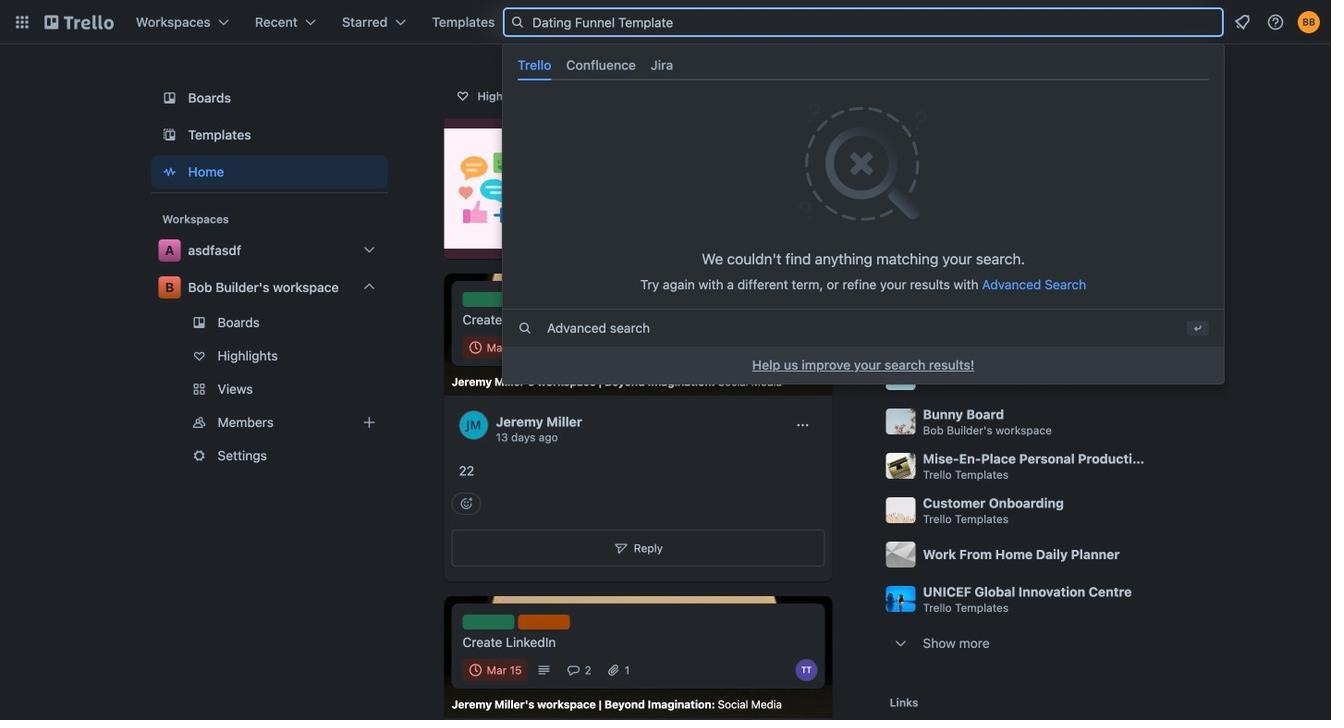 Task type: vqa. For each thing, say whether or not it's contained in the screenshot.
cards.
no



Task type: describe. For each thing, give the bounding box(es) containing it.
template board image
[[159, 124, 181, 146]]

search no results image
[[799, 101, 928, 223]]

add image
[[358, 411, 380, 434]]

click to star beyond imagination. it will show up at the top of your boards list. image
[[1164, 279, 1182, 298]]

back to home image
[[44, 7, 114, 37]]

2 tab from the left
[[559, 50, 644, 81]]

3 tab from the left
[[644, 50, 681, 81]]

1 color: green, title: none image from the top
[[463, 292, 515, 307]]

color: orange, title: none image for 1st color: green, title: none image from the bottom of the page
[[518, 615, 570, 630]]

search image
[[510, 15, 525, 30]]

open information menu image
[[1267, 13, 1285, 31]]

click to star scrum board. it will show up at the top of your boards list. image
[[1164, 324, 1182, 342]]

0 notifications image
[[1232, 11, 1254, 33]]



Task type: locate. For each thing, give the bounding box(es) containing it.
board image
[[159, 87, 181, 109]]

2 color: orange, title: none image from the top
[[518, 615, 570, 630]]

color: orange, title: none image for 2nd color: green, title: none image from the bottom of the page
[[518, 292, 570, 307]]

Search Trello field
[[503, 7, 1224, 37]]

tab list
[[510, 50, 1217, 81]]

bob builder (bobbuilder40) image
[[1298, 11, 1320, 33]]

2 color: green, title: none image from the top
[[463, 615, 515, 630]]

color: green, title: none image
[[463, 292, 515, 307], [463, 615, 515, 630]]

1 tab from the left
[[510, 50, 559, 81]]

tab
[[510, 50, 559, 81], [559, 50, 644, 81], [644, 50, 681, 81]]

primary element
[[0, 0, 1332, 44]]

advanced search image
[[518, 321, 533, 336]]

color: orange, title: none image
[[518, 292, 570, 307], [518, 615, 570, 630]]

0 vertical spatial color: orange, title: none image
[[518, 292, 570, 307]]

1 vertical spatial color: green, title: none image
[[463, 615, 515, 630]]

0 vertical spatial color: green, title: none image
[[463, 292, 515, 307]]

home image
[[159, 161, 181, 183]]

1 vertical spatial color: orange, title: none image
[[518, 615, 570, 630]]

1 color: orange, title: none image from the top
[[518, 292, 570, 307]]

add reaction image
[[452, 493, 481, 515]]

click to star premortem. it will show up at the top of your boards list. image
[[1164, 368, 1182, 387]]



